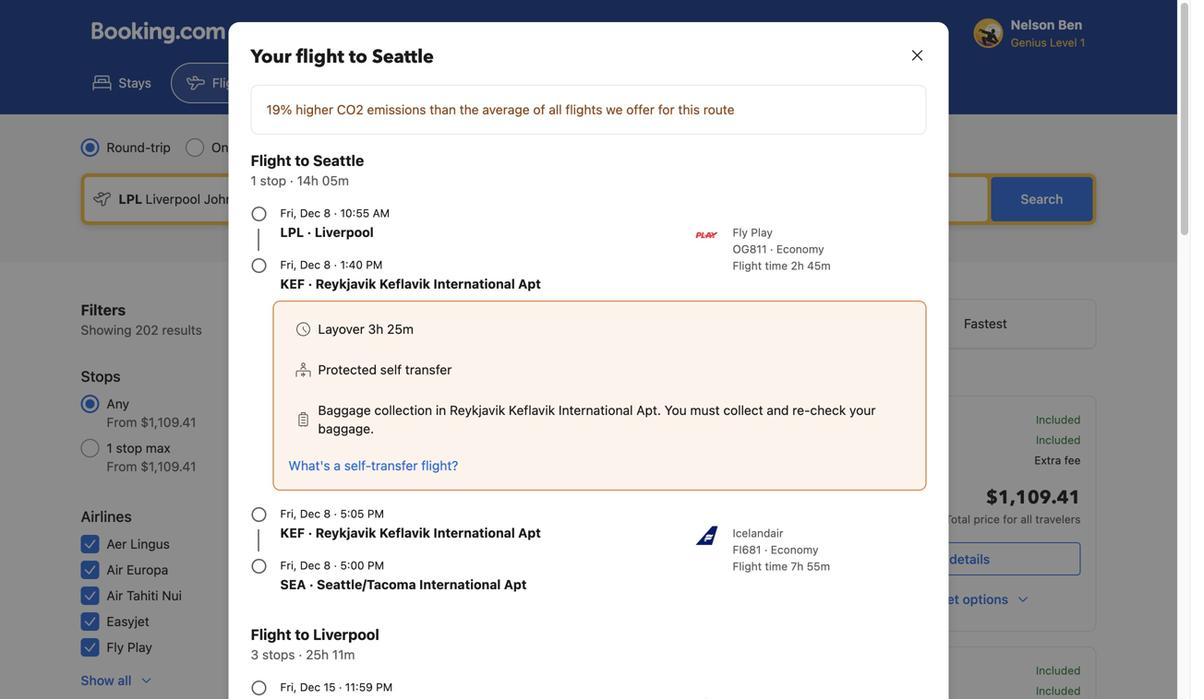 Task type: vqa. For each thing, say whether or not it's contained in the screenshot.
International
yes



Task type: describe. For each thing, give the bounding box(es) containing it.
0 vertical spatial transfer
[[405, 362, 452, 378]]

fastest tab list
[[436, 300, 1096, 350]]

kef for protected self transfer
[[280, 277, 305, 292]]

multi-city
[[306, 140, 362, 155]]

· down fri, dec 8 · 10:55 am lpl · liverpool
[[308, 277, 312, 292]]

personal
[[848, 414, 893, 427]]

1 vertical spatial transfer
[[371, 458, 418, 474]]

apt for fi681
[[518, 526, 541, 541]]

5 fri, from the top
[[280, 681, 297, 694]]

liverpool inside fri, dec 8 · 10:55 am lpl · liverpool
[[315, 225, 374, 240]]

fri, for fi681
[[280, 508, 297, 521]]

international inside fri, dec 8 · 5:00 pm sea · seattle/tacoma international apt
[[419, 578, 501, 593]]

8 for protected self transfer
[[324, 259, 331, 271]]

self
[[380, 362, 402, 378]]

in
[[436, 403, 446, 418]]

1 included from the top
[[1036, 414, 1081, 427]]

55m
[[807, 561, 830, 573]]

lpl inside fri, dec 8 · 10:55 am lpl · liverpool
[[280, 225, 304, 240]]

air for air tahiti nui
[[107, 589, 123, 604]]

ticket
[[925, 592, 959, 608]]

city
[[341, 140, 362, 155]]

search
[[1021, 192, 1063, 207]]

flight inside icelandair fi681 · economy flight time 7h 55m
[[733, 561, 762, 573]]

of
[[533, 102, 545, 117]]

11:59
[[345, 681, 373, 694]]

reykjavik inside "baggage collection in reykjavik keflavik international apt. you must collect and re-check your baggage."
[[450, 403, 505, 418]]

14h
[[297, 173, 319, 188]]

airport
[[710, 75, 751, 90]]

flight + hotel link
[[271, 63, 409, 103]]

dec for fri, dec 8 · 10:55 am lpl · liverpool
[[300, 207, 321, 220]]

collect
[[723, 403, 763, 418]]

0 vertical spatial to
[[349, 44, 367, 70]]

og811
[[733, 243, 767, 256]]

$1,109.41 inside $1,109.41 total price for all travelers
[[986, 486, 1081, 511]]

to for seattle
[[295, 152, 310, 169]]

we
[[606, 102, 623, 117]]

8 for og811
[[324, 207, 331, 220]]

+
[[350, 75, 358, 90]]

apt for protected self transfer
[[518, 277, 541, 292]]

pm for fri, dec 8 · 5:00 pm sea · seattle/tacoma international apt
[[367, 560, 384, 573]]

· inside fly play og811 · economy flight time 2h 45m
[[770, 243, 773, 256]]

a
[[334, 458, 341, 474]]

9:10 am lpl . dec 17
[[731, 533, 795, 568]]

19% higher co2 emissions than the average of all flights we offer for this route
[[266, 102, 735, 117]]

route
[[703, 102, 735, 117]]

fri, dec 8 · 5:00 pm sea · seattle/tacoma international apt
[[280, 560, 527, 593]]

economy inside fly play og811 · economy flight time 2h 45m
[[776, 243, 824, 256]]

2h
[[791, 259, 804, 272]]

way
[[242, 140, 265, 155]]

202 inside filters showing 202 results
[[135, 323, 159, 338]]

from inside any from $1,109.41
[[107, 415, 137, 430]]

seattle/tacoma
[[317, 578, 416, 593]]

10:55
[[340, 207, 370, 220]]

keflavik for fi681
[[379, 526, 430, 541]]

international inside fri, dec 8 · 5:05 pm kef · reykjavik keflavik international apt
[[434, 526, 515, 541]]

collection
[[374, 403, 432, 418]]

air for air europa
[[107, 563, 123, 578]]

from inside 1 stop max from $1,109.41
[[107, 459, 137, 475]]

fri, inside fri, dec 8 · 5:00 pm sea · seattle/tacoma international apt
[[280, 560, 297, 573]]

2 included from the top
[[1036, 434, 1081, 447]]

1 horizontal spatial 202
[[375, 397, 398, 412]]

4 included from the top
[[1036, 685, 1081, 698]]

layover
[[318, 322, 365, 337]]

this
[[678, 102, 700, 117]]

sea
[[280, 578, 306, 593]]

one-
[[211, 140, 242, 155]]

fri, for protected self transfer
[[280, 259, 297, 271]]

7h
[[791, 561, 804, 573]]

3 included from the top
[[1036, 665, 1081, 678]]

25h
[[306, 648, 329, 663]]

fri, dec 8 · 10:55 am lpl · liverpool
[[280, 207, 390, 240]]

flight + hotel
[[313, 75, 393, 90]]

max
[[146, 441, 171, 456]]

explore ticket options button
[[826, 584, 1081, 617]]

flights link
[[171, 63, 268, 103]]

1 horizontal spatial seattle
[[372, 44, 434, 70]]

pm for fri, dec 8 · 1:40 pm kef · reykjavik keflavik international apt
[[366, 259, 383, 271]]

car rentals link
[[412, 63, 538, 103]]

5:00
[[340, 560, 364, 573]]

time inside icelandair fi681 · economy flight time 7h 55m
[[765, 561, 788, 573]]

time inside fly play og811 · economy flight time 2h 45m
[[765, 259, 788, 272]]

one-way
[[211, 140, 265, 155]]

protected
[[318, 362, 377, 378]]

· inside flight to seattle 1 stop · 14h 05m
[[290, 173, 294, 188]]

filters showing 202 results
[[81, 301, 202, 338]]

and
[[767, 403, 789, 418]]

pm for fri, dec 15 · 11:59 pm
[[376, 681, 393, 694]]

dec for fri, dec 8 · 5:00 pm sea · seattle/tacoma international apt
[[300, 560, 321, 573]]

reykjavik for fi681
[[316, 526, 376, 541]]

lufthansa
[[451, 585, 503, 598]]

nui
[[162, 589, 182, 604]]

flight
[[296, 44, 344, 70]]

stays link
[[77, 63, 167, 103]]

lpl inside the 9:10 am lpl . dec 17
[[731, 555, 751, 568]]

what's a self-transfer flight?
[[289, 458, 458, 474]]

all inside your flight to seattle dialog
[[549, 102, 562, 117]]

1 inside 1 stop max from $1,109.41
[[107, 441, 113, 456]]

all inside "show all" button
[[118, 674, 132, 689]]

11
[[387, 589, 398, 604]]

options
[[963, 592, 1008, 608]]

fly for fly play og811 · economy flight time 2h 45m
[[733, 226, 748, 239]]

3
[[251, 648, 259, 663]]

25m
[[387, 322, 414, 337]]

$1,109.41 inside any from $1,109.41
[[141, 415, 196, 430]]

flight for seattle
[[251, 152, 291, 169]]

pm for fri, dec 8 · 5:05 pm kef · reykjavik keflavik international apt
[[367, 508, 384, 521]]

offer
[[626, 102, 655, 117]]

.
[[754, 551, 757, 564]]

fi681
[[733, 544, 761, 557]]

higher
[[296, 102, 333, 117]]

view details
[[916, 552, 990, 567]]

multi-
[[306, 140, 341, 155]]

attractions link
[[542, 63, 665, 103]]

filters
[[81, 301, 126, 319]]

attractions
[[583, 75, 649, 90]]

view details button
[[826, 543, 1081, 576]]

19%
[[266, 102, 292, 117]]

car rentals
[[454, 75, 522, 90]]

economy inside icelandair fi681 · economy flight time 7h 55m
[[771, 544, 819, 557]]

· left 5:00
[[334, 560, 337, 573]]

fri, dec 8 · 1:40 pm kef · reykjavik keflavik international apt
[[280, 259, 541, 292]]

your flight to seattle dialog
[[206, 0, 971, 700]]

1:50 pm
[[503, 533, 561, 551]]

1 inside flight to seattle 1 stop · 14h 05m
[[251, 173, 257, 188]]

show
[[81, 674, 114, 689]]

your flight to seattle
[[251, 44, 434, 70]]

baggage
[[318, 403, 371, 418]]

· inside flight to liverpool 3 stops · 25h 11m
[[299, 648, 302, 663]]

fri, dec 8 · 5:05 pm kef · reykjavik keflavik international apt
[[280, 508, 541, 541]]



Task type: locate. For each thing, give the bounding box(es) containing it.
explore
[[876, 592, 922, 608]]

seattle inside flight to seattle 1 stop · 14h 05m
[[313, 152, 364, 169]]

8 left 10:55
[[324, 207, 331, 220]]

economy up 2h
[[776, 243, 824, 256]]

dec for fri, dec 8 · 1:40 pm kef · reykjavik keflavik international apt
[[300, 259, 321, 271]]

1 horizontal spatial lpl
[[731, 555, 751, 568]]

1 from from the top
[[107, 415, 137, 430]]

22
[[383, 563, 398, 578]]

aer lingus
[[107, 537, 170, 552]]

2 horizontal spatial all
[[1021, 513, 1032, 526]]

· left 1:40
[[334, 259, 337, 271]]

flight down og811
[[733, 259, 762, 272]]

am inside the 9:10 am lpl . dec 17
[[772, 533, 795, 551]]

self-
[[344, 458, 371, 474]]

· right sea
[[309, 578, 314, 593]]

pm right '1:50'
[[538, 533, 561, 551]]

stops
[[262, 648, 295, 663]]

play inside fly play og811 · economy flight time 2h 45m
[[751, 226, 773, 239]]

keflavik
[[379, 277, 430, 292], [509, 403, 555, 418], [379, 526, 430, 541]]

05m
[[322, 173, 349, 188]]

pm inside fri, dec 8 · 5:05 pm kef · reykjavik keflavik international apt
[[367, 508, 384, 521]]

0 horizontal spatial 202
[[135, 323, 159, 338]]

dec inside fri, dec 8 · 10:55 am lpl · liverpool
[[300, 207, 321, 220]]

play
[[751, 226, 773, 239], [127, 640, 152, 656]]

0 vertical spatial liverpool
[[315, 225, 374, 240]]

fastest button
[[876, 300, 1096, 348]]

fly down easyjet
[[107, 640, 124, 656]]

dec inside the 9:10 am lpl . dec 17
[[760, 555, 781, 568]]

there
[[547, 367, 574, 380]]

for left this
[[658, 102, 675, 117]]

stop left max at the left bottom of page
[[116, 441, 142, 456]]

keflavik up 22
[[379, 526, 430, 541]]

to up 14h
[[295, 152, 310, 169]]

flight inside fly play og811 · economy flight time 2h 45m
[[733, 259, 762, 272]]

· left '5:05'
[[334, 508, 337, 521]]

0 vertical spatial 202
[[135, 323, 159, 338]]

baggage collection in reykjavik keflavik international apt. you must collect and re-check your baggage.
[[318, 403, 879, 437]]

kef for fi681
[[280, 526, 305, 541]]

kef inside fri, dec 8 · 5:05 pm kef · reykjavik keflavik international apt
[[280, 526, 305, 541]]

play for fly play og811 · economy flight time 2h 45m
[[751, 226, 773, 239]]

0 vertical spatial fly
[[733, 226, 748, 239]]

fri, down stops
[[280, 681, 297, 694]]

$1,109.41 up travelers
[[986, 486, 1081, 511]]

0 vertical spatial 1
[[251, 173, 257, 188]]

fri, down fri, dec 8 · 10:55 am lpl · liverpool
[[280, 259, 297, 271]]

$1,109.41 up max at the left bottom of page
[[141, 415, 196, 430]]

8 inside fri, dec 8 · 5:00 pm sea · seattle/tacoma international apt
[[324, 560, 331, 573]]

pm
[[366, 259, 383, 271], [367, 508, 384, 521], [538, 533, 561, 551], [367, 560, 384, 573], [376, 681, 393, 694]]

0 vertical spatial seattle
[[372, 44, 434, 70]]

play for fly play
[[127, 640, 152, 656]]

economy up 7h
[[771, 544, 819, 557]]

0 vertical spatial from
[[107, 415, 137, 430]]

round-trip
[[107, 140, 171, 155]]

apt inside fri, dec 8 · 5:00 pm sea · seattle/tacoma international apt
[[504, 578, 527, 593]]

from up airlines at the left bottom of the page
[[107, 459, 137, 475]]

air tahiti nui
[[107, 589, 182, 604]]

1 vertical spatial stop
[[116, 441, 142, 456]]

fri, down flight to seattle 1 stop · 14h 05m
[[280, 207, 297, 220]]

play down easyjet
[[127, 640, 152, 656]]

fri, for og811
[[280, 207, 297, 220]]

to up 25h
[[295, 627, 310, 644]]

flight down the "fi681"
[[733, 561, 762, 573]]

0 vertical spatial am
[[373, 207, 390, 220]]

2 from from the top
[[107, 459, 137, 475]]

change
[[496, 367, 534, 380]]

flight up stops
[[251, 627, 291, 644]]

international right 11
[[419, 578, 501, 593]]

1 vertical spatial apt
[[518, 526, 541, 541]]

0 horizontal spatial for
[[658, 102, 675, 117]]

aer
[[107, 537, 127, 552]]

all inside $1,109.41 total price for all travelers
[[1021, 513, 1032, 526]]

dec up sea
[[300, 560, 321, 573]]

flight right one-
[[251, 152, 291, 169]]

international up may
[[434, 277, 515, 292]]

dec inside fri, dec 8 · 1:40 pm kef · reykjavik keflavik international apt
[[300, 259, 321, 271]]

time left 7h
[[765, 561, 788, 573]]

0 vertical spatial economy
[[776, 243, 824, 256]]

202
[[135, 323, 159, 338], [375, 397, 398, 412]]

booking.com logo image
[[92, 22, 225, 44], [92, 22, 225, 44]]

search button
[[991, 177, 1093, 222]]

all right "show"
[[118, 674, 132, 689]]

results
[[162, 323, 202, 338]]

reykjavik inside fri, dec 8 · 1:40 pm kef · reykjavik keflavik international apt
[[316, 277, 376, 292]]

flight to liverpool 3 stops · 25h 11m
[[251, 627, 379, 663]]

fri, up sea
[[280, 560, 297, 573]]

economy
[[776, 243, 824, 256], [771, 544, 819, 557]]

lpl down 14h
[[280, 225, 304, 240]]

8 left 5:00
[[324, 560, 331, 573]]

· left 10:55
[[334, 207, 337, 220]]

keflavik inside fri, dec 8 · 1:40 pm kef · reykjavik keflavik international apt
[[379, 277, 430, 292]]

are
[[577, 367, 594, 380]]

seattle up hotel
[[372, 44, 434, 70]]

1 vertical spatial for
[[1003, 513, 1018, 526]]

reykjavik down '5:05'
[[316, 526, 376, 541]]

to inside flight to seattle 1 stop · 14h 05m
[[295, 152, 310, 169]]

flight for liverpool
[[251, 627, 291, 644]]

fri, down what's
[[280, 508, 297, 521]]

1 horizontal spatial play
[[751, 226, 773, 239]]

flight
[[313, 75, 346, 90], [251, 152, 291, 169], [733, 259, 762, 272], [733, 561, 762, 573], [251, 627, 291, 644]]

apt inside fri, dec 8 · 1:40 pm kef · reykjavik keflavik international apt
[[518, 277, 541, 292]]

1 vertical spatial reykjavik
[[450, 403, 505, 418]]

fri, inside fri, dec 8 · 10:55 am lpl · liverpool
[[280, 207, 297, 220]]

2 air from the top
[[107, 589, 123, 604]]

for inside your flight to seattle dialog
[[658, 102, 675, 117]]

8 inside fri, dec 8 · 1:40 pm kef · reykjavik keflavik international apt
[[324, 259, 331, 271]]

am right 10:55
[[373, 207, 390, 220]]

fly for fly play
[[107, 640, 124, 656]]

item
[[896, 414, 919, 427]]

reykjavik
[[316, 277, 376, 292], [450, 403, 505, 418], [316, 526, 376, 541]]

dec inside fri, dec 8 · 5:05 pm kef · reykjavik keflavik international apt
[[300, 508, 321, 521]]

flights
[[212, 75, 252, 90]]

3h
[[368, 322, 384, 337]]

8 for fi681
[[324, 508, 331, 521]]

dec inside fri, dec 8 · 5:00 pm sea · seattle/tacoma international apt
[[300, 560, 321, 573]]

1 vertical spatial to
[[295, 152, 310, 169]]

dec left 1:40
[[300, 259, 321, 271]]

1 vertical spatial economy
[[771, 544, 819, 557]]

11m
[[332, 648, 355, 663]]

1 air from the top
[[107, 563, 123, 578]]

personal item
[[848, 414, 919, 427]]

1 vertical spatial am
[[772, 533, 795, 551]]

0 vertical spatial reykjavik
[[316, 277, 376, 292]]

fly up og811
[[733, 226, 748, 239]]

0 horizontal spatial fly
[[107, 640, 124, 656]]

for inside $1,109.41 total price for all travelers
[[1003, 513, 1018, 526]]

8 left 1:40
[[324, 259, 331, 271]]

airport taxis
[[710, 75, 785, 90]]

8 left '5:05'
[[324, 508, 331, 521]]

average
[[482, 102, 530, 117]]

am inside fri, dec 8 · 10:55 am lpl · liverpool
[[373, 207, 390, 220]]

stop left 14h
[[260, 173, 286, 188]]

prices may change if there are
[[435, 367, 597, 380]]

fly inside fly play og811 · economy flight time 2h 45m
[[733, 226, 748, 239]]

car
[[454, 75, 475, 90]]

1 down way
[[251, 173, 257, 188]]

cheapest
[[492, 416, 542, 428]]

0 vertical spatial air
[[107, 563, 123, 578]]

total
[[945, 513, 971, 526]]

to up the +
[[349, 44, 367, 70]]

1 vertical spatial from
[[107, 459, 137, 475]]

europa
[[127, 563, 168, 578]]

icelandair image
[[696, 525, 718, 548]]

seattle
[[372, 44, 434, 70], [313, 152, 364, 169]]

2 vertical spatial reykjavik
[[316, 526, 376, 541]]

$1,109.41 inside 1 stop max from $1,109.41
[[141, 459, 196, 475]]

0 horizontal spatial play
[[127, 640, 152, 656]]

dec left '5:05'
[[300, 508, 321, 521]]

fee
[[1064, 454, 1081, 467]]

easyjet
[[107, 615, 149, 630]]

pm right '5:05'
[[367, 508, 384, 521]]

1 vertical spatial fly
[[107, 640, 124, 656]]

fri, inside fri, dec 8 · 1:40 pm kef · reykjavik keflavik international apt
[[280, 259, 297, 271]]

pm right 11:59
[[376, 681, 393, 694]]

lpl left .
[[731, 555, 751, 568]]

prices
[[435, 367, 468, 380]]

1 vertical spatial 1
[[107, 441, 113, 456]]

stop
[[260, 173, 286, 188], [116, 441, 142, 456]]

2 vertical spatial all
[[118, 674, 132, 689]]

re-
[[792, 403, 810, 418]]

1 horizontal spatial all
[[549, 102, 562, 117]]

0 horizontal spatial stop
[[116, 441, 142, 456]]

4 fri, from the top
[[280, 560, 297, 573]]

202 down protected self transfer
[[375, 397, 398, 412]]

0 horizontal spatial 1
[[107, 441, 113, 456]]

·
[[290, 173, 294, 188], [334, 207, 337, 220], [307, 225, 311, 240], [770, 243, 773, 256], [334, 259, 337, 271], [308, 277, 312, 292], [334, 508, 337, 521], [308, 526, 312, 541], [764, 544, 768, 557], [334, 560, 337, 573], [309, 578, 314, 593], [299, 648, 302, 663], [339, 681, 342, 694]]

fri, inside fri, dec 8 · 5:05 pm kef · reykjavik keflavik international apt
[[280, 508, 297, 521]]

8
[[324, 207, 331, 220], [324, 259, 331, 271], [324, 508, 331, 521], [324, 560, 331, 573]]

1 time from the top
[[765, 259, 788, 272]]

0 vertical spatial for
[[658, 102, 675, 117]]

international inside fri, dec 8 · 1:40 pm kef · reykjavik keflavik international apt
[[434, 277, 515, 292]]

0 vertical spatial apt
[[518, 277, 541, 292]]

0 vertical spatial $1,109.41
[[141, 415, 196, 430]]

0 horizontal spatial seattle
[[313, 152, 364, 169]]

1 down any
[[107, 441, 113, 456]]

keflavik up 25m
[[379, 277, 430, 292]]

fri, dec 15 · 11:59 pm
[[280, 681, 393, 694]]

trip
[[151, 140, 171, 155]]

3 8 from the top
[[324, 508, 331, 521]]

time
[[765, 259, 788, 272], [765, 561, 788, 573]]

1 8 from the top
[[324, 207, 331, 220]]

fly play
[[107, 640, 152, 656]]

1 kef from the top
[[280, 277, 305, 292]]

transfer right self
[[405, 362, 452, 378]]

keflavik for protected self transfer
[[379, 277, 430, 292]]

0 vertical spatial time
[[765, 259, 788, 272]]

· right .
[[764, 544, 768, 557]]

8 inside fri, dec 8 · 5:05 pm kef · reykjavik keflavik international apt
[[324, 508, 331, 521]]

1 vertical spatial liverpool
[[313, 627, 379, 644]]

0 vertical spatial keflavik
[[379, 277, 430, 292]]

flights
[[566, 102, 603, 117]]

apt.
[[637, 403, 661, 418]]

stops
[[81, 368, 121, 386]]

· inside icelandair fi681 · economy flight time 7h 55m
[[764, 544, 768, 557]]

· right 15
[[339, 681, 342, 694]]

kef up sea
[[280, 526, 305, 541]]

1 vertical spatial 202
[[375, 397, 398, 412]]

fly play image
[[696, 224, 718, 247]]

reykjavik for protected self transfer
[[316, 277, 376, 292]]

3 fri, from the top
[[280, 508, 297, 521]]

dec for fri, dec 8 · 5:05 pm kef · reykjavik keflavik international apt
[[300, 508, 321, 521]]

4 8 from the top
[[324, 560, 331, 573]]

2 fri, from the top
[[280, 259, 297, 271]]

$1,109.41 down max at the left bottom of page
[[141, 459, 196, 475]]

any from $1,109.41
[[107, 397, 196, 430]]

0 vertical spatial play
[[751, 226, 773, 239]]

$1,109.41 total price for all travelers
[[945, 486, 1081, 526]]

stop inside flight to seattle 1 stop · 14h 05m
[[260, 173, 286, 188]]

best
[[456, 416, 479, 428]]

dec left 15
[[300, 681, 321, 694]]

flight inside flight to seattle 1 stop · 14h 05m
[[251, 152, 291, 169]]

2 kef from the top
[[280, 526, 305, 541]]

international down the are
[[559, 403, 633, 418]]

transfer left the flight?
[[371, 458, 418, 474]]

dec
[[300, 207, 321, 220], [300, 259, 321, 271], [300, 508, 321, 521], [760, 555, 781, 568], [300, 560, 321, 573], [300, 681, 321, 694]]

1 vertical spatial play
[[127, 640, 152, 656]]

· left 25h
[[299, 648, 302, 663]]

pm inside fri, dec 8 · 1:40 pm kef · reykjavik keflavik international apt
[[366, 259, 383, 271]]

reykjavik right the in
[[450, 403, 505, 418]]

to inside flight to liverpool 3 stops · 25h 11m
[[295, 627, 310, 644]]

than
[[430, 102, 456, 117]]

1 horizontal spatial am
[[772, 533, 795, 551]]

0 vertical spatial stop
[[260, 173, 286, 188]]

stop inside 1 stop max from $1,109.41
[[116, 441, 142, 456]]

1 horizontal spatial for
[[1003, 513, 1018, 526]]

the
[[460, 102, 479, 117]]

1 vertical spatial air
[[107, 589, 123, 604]]

liverpool down 10:55
[[315, 225, 374, 240]]

if
[[537, 367, 544, 380]]

0 horizontal spatial all
[[118, 674, 132, 689]]

2 vertical spatial $1,109.41
[[986, 486, 1081, 511]]

international inside "baggage collection in reykjavik keflavik international apt. you must collect and re-check your baggage."
[[559, 403, 633, 418]]

2 time from the top
[[765, 561, 788, 573]]

air down 'aer'
[[107, 563, 123, 578]]

liverpool inside flight to liverpool 3 stops · 25h 11m
[[313, 627, 379, 644]]

1 vertical spatial lpl
[[731, 555, 751, 568]]

keflavik down if
[[509, 403, 555, 418]]

· right og811
[[770, 243, 773, 256]]

lpl
[[280, 225, 304, 240], [731, 555, 751, 568]]

keflavik inside fri, dec 8 · 5:05 pm kef · reykjavik keflavik international apt
[[379, 526, 430, 541]]

43
[[382, 537, 398, 552]]

0 horizontal spatial am
[[373, 207, 390, 220]]

202 left the 'results'
[[135, 323, 159, 338]]

1 vertical spatial keflavik
[[509, 403, 555, 418]]

1 horizontal spatial stop
[[260, 173, 286, 188]]

for right price
[[1003, 513, 1018, 526]]

0 vertical spatial lpl
[[280, 225, 304, 240]]

from down any
[[107, 415, 137, 430]]

tahiti
[[127, 589, 158, 604]]

reykjavik inside fri, dec 8 · 5:05 pm kef · reykjavik keflavik international apt
[[316, 526, 376, 541]]

dec for fri, dec 15 · 11:59 pm
[[300, 681, 321, 694]]

protected self transfer
[[318, 362, 452, 378]]

flight for hotel
[[313, 75, 346, 90]]

pm right 1:40
[[366, 259, 383, 271]]

co2
[[337, 102, 364, 117]]

included
[[1036, 414, 1081, 427], [1036, 434, 1081, 447], [1036, 665, 1081, 678], [1036, 685, 1081, 698]]

may
[[471, 367, 492, 380]]

play up og811
[[751, 226, 773, 239]]

0 vertical spatial all
[[549, 102, 562, 117]]

all
[[549, 102, 562, 117], [1021, 513, 1032, 526], [118, 674, 132, 689]]

hotel
[[361, 75, 393, 90]]

flight left the +
[[313, 75, 346, 90]]

pm inside fri, dec 8 · 5:00 pm sea · seattle/tacoma international apt
[[367, 560, 384, 573]]

2 8 from the top
[[324, 259, 331, 271]]

15
[[324, 681, 336, 694]]

1 vertical spatial kef
[[280, 526, 305, 541]]

dec down 14h
[[300, 207, 321, 220]]

time left 2h
[[765, 259, 788, 272]]

lingus
[[130, 537, 170, 552]]

pm up seattle/tacoma
[[367, 560, 384, 573]]

flight inside flight to liverpool 3 stops · 25h 11m
[[251, 627, 291, 644]]

2 vertical spatial apt
[[504, 578, 527, 593]]

dec right .
[[760, 555, 781, 568]]

reykjavik down 1:40
[[316, 277, 376, 292]]

what's a self-transfer flight? link
[[289, 457, 911, 476]]

1 vertical spatial $1,109.41
[[141, 459, 196, 475]]

1 fri, from the top
[[280, 207, 297, 220]]

0 horizontal spatial lpl
[[280, 225, 304, 240]]

am up 17
[[772, 533, 795, 551]]

2 vertical spatial keflavik
[[379, 526, 430, 541]]

· left 14h
[[290, 173, 294, 188]]

1 vertical spatial seattle
[[313, 152, 364, 169]]

· down what's
[[308, 526, 312, 541]]

kef inside fri, dec 8 · 1:40 pm kef · reykjavik keflavik international apt
[[280, 277, 305, 292]]

your
[[850, 403, 876, 418]]

seattle up 05m
[[313, 152, 364, 169]]

9:10
[[736, 533, 768, 551]]

kef down fri, dec 8 · 10:55 am lpl · liverpool
[[280, 277, 305, 292]]

all right of
[[549, 102, 562, 117]]

apt inside fri, dec 8 · 5:05 pm kef · reykjavik keflavik international apt
[[518, 526, 541, 541]]

to for liverpool
[[295, 627, 310, 644]]

air left tahiti
[[107, 589, 123, 604]]

1 vertical spatial time
[[765, 561, 788, 573]]

2 vertical spatial to
[[295, 627, 310, 644]]

8 inside fri, dec 8 · 10:55 am lpl · liverpool
[[324, 207, 331, 220]]

1 vertical spatial all
[[1021, 513, 1032, 526]]

liverpool up "11m"
[[313, 627, 379, 644]]

· down 14h
[[307, 225, 311, 240]]

1 horizontal spatial fly
[[733, 226, 748, 239]]

keflavik inside "baggage collection in reykjavik keflavik international apt. you must collect and re-check your baggage."
[[509, 403, 555, 418]]

your
[[251, 44, 292, 70]]

all left travelers
[[1021, 513, 1032, 526]]

1 horizontal spatial 1
[[251, 173, 257, 188]]

international up lufthansa
[[434, 526, 515, 541]]

0 vertical spatial kef
[[280, 277, 305, 292]]



